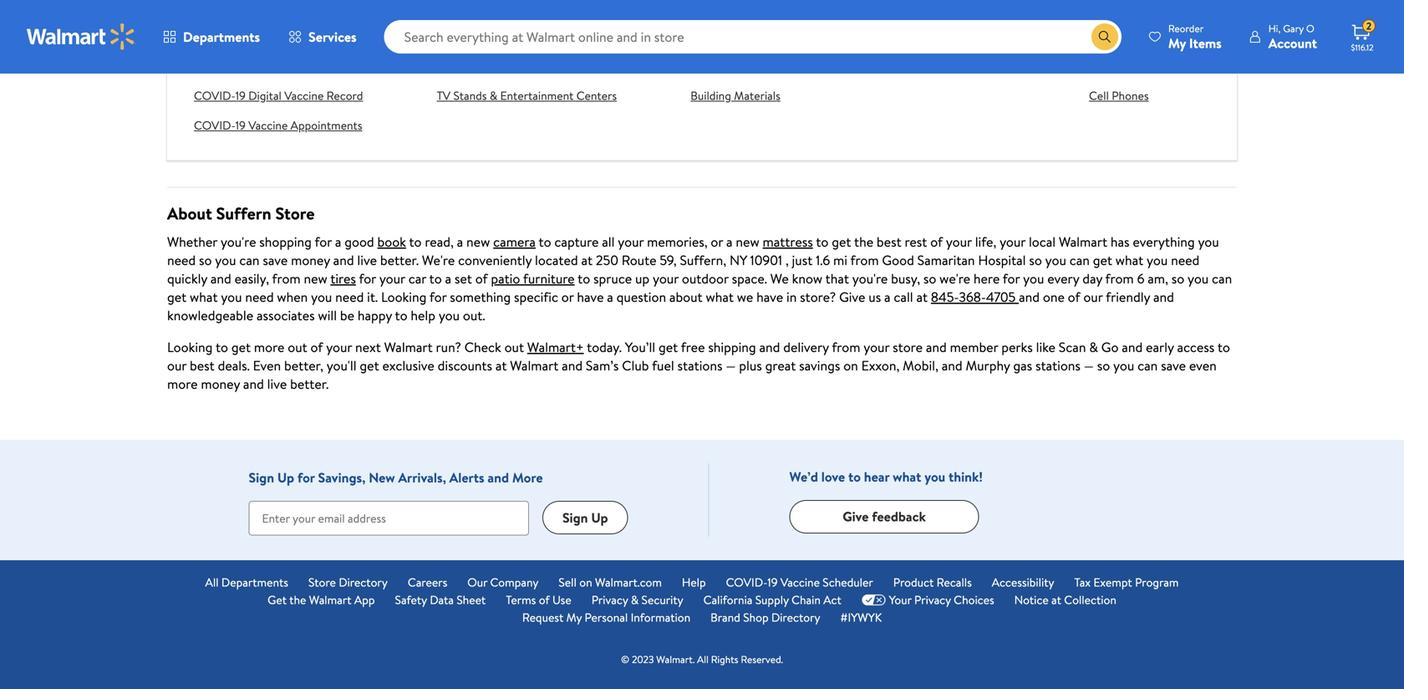 Task type: vqa. For each thing, say whether or not it's contained in the screenshot.
the bottommost or
yes



Task type: describe. For each thing, give the bounding box(es) containing it.
more inside today. you'll get free shipping and delivery from your store and member perks like scan & go and early access to our best deals. even better, you'll get exclusive discounts at walmart and sam's club fuel stations — plus great savings on exxon, mobil, and murphy gas stations — so you can save even more money and live better.
[[167, 374, 198, 393]]

brand shop directory link
[[711, 609, 821, 626]]

day
[[1083, 269, 1103, 287]]

and right the 6
[[1154, 287, 1175, 306]]

aids
[[253, 58, 275, 74]]

at inside to spruce up your outdoor space. we know that you're busy, so we're here for you every day from 6 am, so you can get what you need when you need it. looking for something specific or have a question about what we have in store? give us a call at
[[917, 287, 928, 306]]

office furniture
[[437, 58, 520, 74]]

& right stands
[[490, 87, 498, 104]]

deals.
[[218, 356, 250, 374]]

covid- for covid-19 vaccine appointments
[[194, 117, 236, 133]]

of left you'll
[[311, 338, 323, 356]]

spruce
[[594, 269, 632, 287]]

& right jewelry
[[962, 58, 970, 74]]

search icon image
[[1099, 30, 1112, 43]]

our inside and one of our friendly and knowledgeable associates will be happy to help you out.
[[1084, 287, 1103, 306]]

19 for covid-19 vaccine scheduler
[[768, 574, 778, 590]]

plus
[[739, 356, 762, 374]]

request my personal information link
[[522, 609, 691, 626]]

better. inside the to get the best rest of your life, your local walmart has everything you need so you can save money and live better. we're conveniently located at 250 route 59, suffern, ny 10901 , just 1.6 mi from good samaritan hospital so you can get what you need quickly and easily, from new
[[380, 251, 419, 269]]

about
[[167, 202, 212, 225]]

supply
[[756, 591, 789, 608]]

request
[[522, 609, 564, 625]]

savings
[[800, 356, 841, 374]]

& left dining
[[479, 28, 486, 44]]

rights
[[711, 652, 739, 666]]

knowledgeable
[[167, 306, 253, 324]]

from right easily,
[[272, 269, 301, 287]]

departments button
[[149, 17, 274, 57]]

terms
[[506, 591, 536, 608]]

services
[[309, 28, 357, 46]]

it.
[[367, 287, 378, 306]]

notice at collection link
[[1015, 591, 1117, 609]]

and left better,
[[243, 374, 264, 393]]

sam's
[[586, 356, 619, 374]]

every
[[1048, 269, 1080, 287]]

from right the mi
[[851, 251, 879, 269]]

for left 'good'
[[315, 232, 332, 251]]

1 horizontal spatial furniture
[[525, 28, 572, 44]]

368-
[[959, 287, 987, 306]]

when
[[277, 287, 308, 306]]

careers
[[408, 574, 448, 590]]

save inside the to get the best rest of your life, your local walmart has everything you need so you can save money and live better. we're conveniently located at 250 route 59, suffern, ny 10901 , just 1.6 mi from good samaritan hospital so you can get what you need quickly and easily, from new
[[263, 251, 288, 269]]

furniture
[[523, 269, 575, 287]]

can inside today. you'll get free shipping and delivery from your store and member perks like scan & go and early access to our best deals. even better, you'll get exclusive discounts at walmart and sam's club fuel stations — plus great savings on exxon, mobil, and murphy gas stations — so you can save even more money and live better.
[[1138, 356, 1158, 374]]

2 horizontal spatial new
[[736, 232, 760, 251]]

delivery
[[784, 338, 829, 356]]

so inside today. you'll get free shipping and delivery from your store and member perks like scan & go and early access to our best deals. even better, you'll get exclusive discounts at walmart and sam's club fuel stations — plus great savings on exxon, mobil, and murphy gas stations — so you can save even more money and live better.
[[1098, 356, 1111, 374]]

gas
[[1014, 356, 1033, 374]]

a right us
[[885, 287, 891, 306]]

memories,
[[647, 232, 708, 251]]

feedback
[[872, 507, 926, 526]]

money inside today. you'll get free shipping and delivery from your store and member perks like scan & go and early access to our best deals. even better, you'll get exclusive discounts at walmart and sam's club fuel stations — plus great savings on exxon, mobil, and murphy gas stations — so you can save even more money and live better.
[[201, 374, 240, 393]]

your right the all
[[618, 232, 644, 251]]

tv stands & entertainment centers link
[[437, 87, 617, 104]]

early
[[1146, 338, 1175, 356]]

my inside the reorder my items
[[1169, 34, 1187, 52]]

get right you'll
[[360, 356, 379, 374]]

information
[[631, 609, 691, 625]]

59,
[[660, 251, 677, 269]]

cooling,
[[737, 58, 779, 74]]

accessibility
[[992, 574, 1055, 590]]

mobil,
[[903, 356, 939, 374]]

a right read,
[[457, 232, 463, 251]]

for left "savings,"
[[298, 468, 315, 487]]

happy
[[358, 306, 392, 324]]

product recalls
[[894, 574, 972, 590]]

printers
[[1090, 58, 1130, 74]]

just
[[792, 251, 813, 269]]

2 out from the left
[[505, 338, 524, 356]]

to right book link on the top left of page
[[409, 232, 422, 251]]

get left the 6
[[1094, 251, 1113, 269]]

store?
[[800, 287, 836, 306]]

to right camera
[[539, 232, 552, 251]]

shop
[[744, 609, 769, 625]]

our company link
[[468, 573, 539, 591]]

one
[[1043, 287, 1065, 306]]

6
[[1138, 269, 1145, 287]]

up for sign up for savings, new arrivals, alerts and more
[[278, 468, 294, 487]]

for right car
[[430, 287, 447, 306]]

busy,
[[892, 269, 921, 287]]

the inside the to get the best rest of your life, your local walmart has everything you need so you can save money and live better. we're conveniently located at 250 route 59, suffern, ny 10901 , just 1.6 mi from good samaritan hospital so you can get what you need quickly and easily, from new
[[855, 232, 874, 251]]

you're inside to spruce up your outdoor space. we know that you're busy, so we're here for you every day from 6 am, so you can get what you need when you need it. looking for something specific or have a question about what we have in store? give us a call at
[[853, 269, 888, 287]]

whether
[[167, 232, 218, 251]]

stands
[[454, 87, 487, 104]]

1.6
[[816, 251, 830, 269]]

about
[[670, 287, 703, 306]]

can right local
[[1070, 251, 1090, 269]]

to inside the to get the best rest of your life, your local walmart has everything you need so you can save money and live better. we're conveniently located at 250 route 59, suffern, ny 10901 , just 1.6 mi from good samaritan hospital so you can get what you need quickly and easily, from new
[[816, 232, 829, 251]]

& right health
[[231, 28, 238, 44]]

be
[[340, 306, 355, 324]]

of right the set
[[476, 269, 488, 287]]

to right car
[[430, 269, 442, 287]]

0 horizontal spatial you're
[[221, 232, 256, 251]]

your
[[890, 591, 912, 608]]

and right mobil, at the right of page
[[942, 356, 963, 374]]

departments inside dropdown button
[[183, 28, 260, 46]]

more
[[512, 468, 543, 487]]

and left book link on the top left of page
[[333, 251, 354, 269]]

0 vertical spatial store
[[275, 202, 315, 225]]

need down about
[[167, 251, 196, 269]]

book link
[[378, 232, 406, 251]]

in
[[787, 287, 797, 306]]

a left the 10901
[[727, 232, 733, 251]]

get left even
[[232, 338, 251, 356]]

up
[[636, 269, 650, 287]]

you'll
[[327, 356, 357, 374]]

0 horizontal spatial on
[[580, 574, 593, 590]]

a left question
[[607, 287, 614, 306]]

perks
[[1002, 338, 1033, 356]]

you inside and one of our friendly and knowledgeable associates will be happy to help you out.
[[439, 306, 460, 324]]

what left easily,
[[190, 287, 218, 306]]

better. inside today. you'll get free shipping and delivery from your store and member perks like scan & go and early access to our best deals. even better, you'll get exclusive discounts at walmart and sam's club fuel stations — plus great savings on exxon, mobil, and murphy gas stations — so you can save even more money and live better.
[[290, 374, 329, 393]]

best inside the to get the best rest of your life, your local walmart has everything you need so you can save money and live better. we're conveniently located at 250 route 59, suffern, ny 10901 , just 1.6 mi from good samaritan hospital so you can get what you need quickly and easily, from new
[[877, 232, 902, 251]]

patio
[[491, 269, 520, 287]]

hi, gary o account
[[1269, 21, 1318, 52]]

19 for covid-19 vaccine appointments
[[236, 117, 246, 133]]

money inside the to get the best rest of your life, your local walmart has everything you need so you can save money and live better. we're conveniently located at 250 route 59, suffern, ny 10901 , just 1.6 mi from good samaritan hospital so you can get what you need quickly and easily, from new
[[291, 251, 330, 269]]

covid-19 digital vaccine record link
[[194, 87, 363, 104]]

exclusive
[[383, 356, 435, 374]]

1 privacy from the left
[[592, 591, 628, 608]]

need right am,
[[1172, 251, 1200, 269]]

looking inside to spruce up your outdoor space. we know that you're busy, so we're here for you every day from 6 am, so you can get what you need when you need it. looking for something specific or have a question about what we have in store? give us a call at
[[381, 287, 427, 306]]

#iywyk
[[841, 609, 882, 625]]

like
[[1037, 338, 1056, 356]]

and left sam's
[[562, 356, 583, 374]]

vaccine for covid-19 vaccine scheduler
[[781, 574, 820, 590]]

Search search field
[[384, 20, 1122, 54]]

to inside today. you'll get free shipping and delivery from your store and member perks like scan & go and early access to our best deals. even better, you'll get exclusive discounts at walmart and sam's club fuel stations — plus great savings on exxon, mobil, and murphy gas stations — so you can save even more money and live better.
[[1218, 338, 1231, 356]]

your privacy choices link
[[862, 591, 995, 609]]

reorder
[[1169, 21, 1204, 36]]

sign up for savings, new arrivals, alerts and more
[[249, 468, 543, 487]]

0 vertical spatial or
[[711, 232, 724, 251]]

walmart image
[[27, 23, 135, 50]]

walmart down help
[[384, 338, 433, 356]]

from inside to spruce up your outdoor space. we know that you're busy, so we're here for you every day from 6 am, so you can get what you need when you need it. looking for something specific or have a question about what we have in store? give us a call at
[[1106, 269, 1134, 287]]

heating, cooling, & air quality link
[[691, 58, 847, 74]]

from inside today. you'll get free shipping and delivery from your store and member perks like scan & go and early access to our best deals. even better, you'll get exclusive discounts at walmart and sam's club fuel stations — plus great savings on exxon, mobil, and murphy gas stations — so you can save even more money and live better.
[[832, 338, 861, 356]]

so right busy,
[[924, 269, 937, 287]]

what inside the to get the best rest of your life, your local walmart has everything you need so you can save money and live better. we're conveniently located at 250 route 59, suffern, ny 10901 , just 1.6 mi from good samaritan hospital so you can get what you need quickly and easily, from new
[[1116, 251, 1144, 269]]

a left the set
[[445, 269, 452, 287]]

tablets
[[1129, 28, 1164, 44]]

mattress
[[763, 232, 813, 251]]

& inside today. you'll get free shipping and delivery from your store and member perks like scan & go and early access to our best deals. even better, you'll get exclusive discounts at walmart and sam's club fuel stations — plus great savings on exxon, mobil, and murphy gas stations — so you can save even more money and live better.
[[1090, 338, 1099, 356]]

new
[[369, 468, 395, 487]]

& right search icon
[[1119, 28, 1126, 44]]

life,
[[976, 232, 997, 251]]

all departments link
[[205, 573, 288, 591]]

and left "delivery"
[[760, 338, 781, 356]]

0 vertical spatial all
[[205, 574, 219, 590]]

all departments
[[205, 574, 288, 590]]

need left when
[[245, 287, 274, 306]]

get left "free"
[[659, 338, 678, 356]]

2 have from the left
[[757, 287, 784, 306]]

Walmart Site-Wide search field
[[384, 20, 1122, 54]]

tv stands & entertainment centers
[[437, 87, 617, 104]]

centers
[[577, 87, 617, 104]]

sell
[[559, 574, 577, 590]]

of inside the to get the best rest of your life, your local walmart has everything you need so you can save money and live better. we're conveniently located at 250 route 59, suffern, ny 10901 , just 1.6 mi from good samaritan hospital so you can get what you need quickly and easily, from new
[[931, 232, 943, 251]]

covid- for covid-19 digital vaccine record
[[194, 87, 236, 104]]

to inside to spruce up your outdoor space. we know that you're busy, so we're here for you every day from 6 am, so you can get what you need when you need it. looking for something specific or have a question about what we have in store? give us a call at
[[578, 269, 591, 287]]

your inside to spruce up your outdoor space. we know that you're busy, so we're here for you every day from 6 am, so you can get what you need when you need it. looking for something specific or have a question about what we have in store? give us a call at
[[653, 269, 679, 287]]

at inside "notice at collection request my personal information"
[[1052, 591, 1062, 608]]

your privacy choices
[[890, 591, 995, 608]]

need left it.
[[335, 287, 364, 306]]

gary
[[1284, 21, 1305, 36]]

2 privacy from the left
[[915, 591, 951, 608]]

better,
[[284, 356, 324, 374]]

1 vertical spatial all
[[697, 652, 709, 666]]

you'll
[[625, 338, 656, 356]]

mattress link
[[763, 232, 813, 251]]

your right life, at the top of the page
[[1000, 232, 1026, 251]]

company
[[490, 574, 539, 590]]

walmart.
[[657, 652, 695, 666]]

tax exempt program link
[[1075, 573, 1179, 591]]

walmart+ link
[[528, 338, 584, 356]]

appointments
[[291, 117, 363, 133]]

sign for sign up for savings, new arrivals, alerts and more
[[249, 468, 274, 487]]



Task type: locate. For each thing, give the bounding box(es) containing it.
1 out from the left
[[288, 338, 307, 356]]

1 horizontal spatial sign
[[563, 508, 588, 527]]

us
[[869, 287, 882, 306]]

0 horizontal spatial looking
[[167, 338, 213, 356]]

walmart inside the to get the best rest of your life, your local walmart has everything you need so you can save money and live better. we're conveniently located at 250 route 59, suffern, ny 10901 , just 1.6 mi from good samaritan hospital so you can get what you need quickly and easily, from new
[[1059, 232, 1108, 251]]

0 horizontal spatial money
[[201, 374, 240, 393]]

can right am,
[[1213, 269, 1233, 287]]

furniture
[[525, 28, 572, 44], [473, 58, 520, 74]]

1 vertical spatial my
[[567, 609, 582, 625]]

give inside to spruce up your outdoor space. we know that you're busy, so we're here for you every day from 6 am, so you can get what you need when you need it. looking for something specific or have a question about what we have in store? give us a call at
[[840, 287, 866, 306]]

your left car
[[380, 269, 405, 287]]

scan
[[1059, 338, 1087, 356]]

1 horizontal spatial my
[[1169, 34, 1187, 52]]

0 vertical spatial on
[[844, 356, 859, 374]]

about suffern store
[[167, 202, 315, 225]]

my inside "notice at collection request my personal information"
[[567, 609, 582, 625]]

1 horizontal spatial directory
[[772, 609, 821, 625]]

you inside today. you'll get free shipping and delivery from your store and member perks like scan & go and early access to our best deals. even better, you'll get exclusive discounts at walmart and sam's club fuel stations — plus great savings on exxon, mobil, and murphy gas stations — so you can save even more money and live better.
[[1114, 356, 1135, 374]]

reorder my items
[[1169, 21, 1222, 52]]

0 vertical spatial my
[[1169, 34, 1187, 52]]

0 horizontal spatial stations
[[678, 356, 723, 374]]

1 vertical spatial directory
[[772, 609, 821, 625]]

get inside to spruce up your outdoor space. we know that you're busy, so we're here for you every day from 6 am, so you can get what you need when you need it. looking for something specific or have a question about what we have in store? give us a call at
[[167, 287, 187, 306]]

1 horizontal spatial new
[[467, 232, 490, 251]]

new
[[467, 232, 490, 251], [736, 232, 760, 251], [304, 269, 328, 287]]

1 vertical spatial store
[[309, 574, 336, 590]]

or inside to spruce up your outdoor space. we know that you're busy, so we're here for you every day from 6 am, so you can get what you need when you need it. looking for something specific or have a question about what we have in store? give us a call at
[[562, 287, 574, 306]]

for right tires link
[[359, 269, 376, 287]]

and left more
[[488, 468, 509, 487]]

0 horizontal spatial privacy
[[592, 591, 628, 608]]

up for sign up
[[591, 508, 608, 527]]

2 — from the left
[[1084, 356, 1095, 374]]

0 vertical spatial live
[[357, 251, 377, 269]]

1 vertical spatial departments
[[222, 574, 288, 590]]

get right 1.6
[[832, 232, 852, 251]]

0 vertical spatial give
[[840, 287, 866, 306]]

cell
[[1090, 87, 1110, 104]]

account
[[1269, 34, 1318, 52]]

save up when
[[263, 251, 288, 269]]

store up get the walmart app link
[[309, 574, 336, 590]]

our inside today. you'll get free shipping and delivery from your store and member perks like scan & go and early access to our best deals. even better, you'll get exclusive discounts at walmart and sam's club fuel stations — plus great savings on exxon, mobil, and murphy gas stations — so you can save even more money and live better.
[[167, 356, 187, 374]]

a left 'good'
[[335, 232, 342, 251]]

845-368-4705
[[931, 287, 1019, 306]]

our left friendly
[[1084, 287, 1103, 306]]

access
[[1178, 338, 1215, 356]]

space.
[[732, 269, 768, 287]]

heating, cooling, & air quality
[[691, 58, 847, 74]]

0 horizontal spatial more
[[167, 374, 198, 393]]

up left "savings,"
[[278, 468, 294, 487]]

at inside today. you'll get free shipping and delivery from your store and member perks like scan & go and early access to our best deals. even better, you'll get exclusive discounts at walmart and sam's club fuel stations — plus great savings on exxon, mobil, and murphy gas stations — so you can save even more money and live better.
[[496, 356, 507, 374]]

will
[[318, 306, 337, 324]]

what left am,
[[1116, 251, 1144, 269]]

walmart down store directory link
[[309, 591, 352, 608]]

— left plus
[[726, 356, 736, 374]]

privacy & security
[[592, 591, 684, 608]]

stations right gas
[[1036, 356, 1081, 374]]

1 horizontal spatial on
[[844, 356, 859, 374]]

1 horizontal spatial money
[[291, 251, 330, 269]]

from
[[851, 251, 879, 269], [272, 269, 301, 287], [1106, 269, 1134, 287], [832, 338, 861, 356]]

to left spruce
[[578, 269, 591, 287]]

live right tires link
[[357, 251, 377, 269]]

stations right fuel
[[678, 356, 723, 374]]

0 vertical spatial up
[[278, 468, 294, 487]]

out right check
[[505, 338, 524, 356]]

medication aids
[[194, 58, 275, 74]]

today. you'll get free shipping and delivery from your store and member perks like scan & go and early access to our best deals. even better, you'll get exclusive discounts at walmart and sam's club fuel stations — plus great savings on exxon, mobil, and murphy gas stations — so you can save even more money and live better.
[[167, 338, 1231, 393]]

0 horizontal spatial our
[[167, 356, 187, 374]]

19 left digital
[[236, 87, 246, 104]]

your inside today. you'll get free shipping and delivery from your store and member perks like scan & go and early access to our best deals. even better, you'll get exclusive discounts at walmart and sam's club fuel stations — plus great savings on exxon, mobil, and murphy gas stations — so you can save even more money and live better.
[[864, 338, 890, 356]]

at left 250
[[582, 251, 593, 269]]

1 vertical spatial 19
[[236, 117, 246, 133]]

19
[[236, 87, 246, 104], [236, 117, 246, 133], [768, 574, 778, 590]]

at inside the to get the best rest of your life, your local walmart has everything you need so you can save money and live better. we're conveniently located at 250 route 59, suffern, ny 10901 , just 1.6 mi from good samaritan hospital so you can get what you need quickly and easily, from new
[[582, 251, 593, 269]]

has
[[1111, 232, 1130, 251]]

whether you're shopping for a good book to read, a new camera to capture all your memories, or a new mattress
[[167, 232, 813, 251]]

from left exxon,
[[832, 338, 861, 356]]

1 horizontal spatial —
[[1084, 356, 1095, 374]]

1 vertical spatial more
[[167, 374, 198, 393]]

845-
[[931, 287, 959, 306]]

your left life, at the top of the page
[[946, 232, 972, 251]]

better. right even
[[290, 374, 329, 393]]

1 horizontal spatial up
[[591, 508, 608, 527]]

Enter your email address field
[[249, 501, 529, 536]]

& left go
[[1090, 338, 1099, 356]]

0 horizontal spatial all
[[205, 574, 219, 590]]

a
[[335, 232, 342, 251], [457, 232, 463, 251], [727, 232, 733, 251], [445, 269, 452, 287], [607, 287, 614, 306], [885, 287, 891, 306]]

1 horizontal spatial out
[[505, 338, 524, 356]]

1 vertical spatial live
[[267, 374, 287, 393]]

1 vertical spatial or
[[562, 287, 574, 306]]

&
[[231, 28, 238, 44], [479, 28, 486, 44], [1119, 28, 1126, 44], [782, 58, 790, 74], [962, 58, 970, 74], [490, 87, 498, 104], [1090, 338, 1099, 356], [631, 591, 639, 608]]

the
[[855, 232, 874, 251], [289, 591, 306, 608]]

at right notice
[[1052, 591, 1062, 608]]

19 down covid-19 digital vaccine record
[[236, 117, 246, 133]]

0 horizontal spatial live
[[267, 374, 287, 393]]

we're
[[940, 269, 971, 287]]

0 horizontal spatial better.
[[290, 374, 329, 393]]

have
[[577, 287, 604, 306], [757, 287, 784, 306]]

new inside the to get the best rest of your life, your local walmart has everything you need so you can save money and live better. we're conveniently located at 250 route 59, suffern, ny 10901 , just 1.6 mi from good samaritan hospital so you can get what you need quickly and easily, from new
[[304, 269, 328, 287]]

we'd
[[790, 467, 819, 486]]

privacy down sell on walmart.com link at the left bottom
[[592, 591, 628, 608]]

on inside today. you'll get free shipping and delivery from your store and member perks like scan & go and early access to our best deals. even better, you'll get exclusive discounts at walmart and sam's club fuel stations — plus great savings on exxon, mobil, and murphy gas stations — so you can save even more money and live better.
[[844, 356, 859, 374]]

0 horizontal spatial furniture
[[473, 58, 520, 74]]

0 horizontal spatial new
[[304, 269, 328, 287]]

0 vertical spatial furniture
[[525, 28, 572, 44]]

0 horizontal spatial out
[[288, 338, 307, 356]]

1 vertical spatial better.
[[290, 374, 329, 393]]

so
[[199, 251, 212, 269], [1030, 251, 1043, 269], [924, 269, 937, 287], [1172, 269, 1185, 287], [1098, 356, 1111, 374]]

walmart left has
[[1059, 232, 1108, 251]]

insurance
[[241, 28, 290, 44]]

sign
[[249, 468, 274, 487], [563, 508, 588, 527]]

0 vertical spatial looking
[[381, 287, 427, 306]]

to get the best rest of your life, your local walmart has everything you need so you can save money and live better. we're conveniently located at 250 route 59, suffern, ny 10901 , just 1.6 mi from good samaritan hospital so you can get what you need quickly and easily, from new
[[167, 232, 1220, 287]]

directory down chain
[[772, 609, 821, 625]]

patio furniture link
[[491, 269, 575, 287]]

hi,
[[1269, 21, 1281, 36]]

1 horizontal spatial you're
[[853, 269, 888, 287]]

departments
[[183, 28, 260, 46], [222, 574, 288, 590]]

safety
[[395, 591, 427, 608]]

what right "hear" in the right bottom of the page
[[893, 467, 922, 486]]

of right "rest"
[[931, 232, 943, 251]]

your right 'up'
[[653, 269, 679, 287]]

or right specific
[[562, 287, 574, 306]]

so down about
[[199, 251, 212, 269]]

and right 'store'
[[926, 338, 947, 356]]

best left "rest"
[[877, 232, 902, 251]]

walmart.com
[[595, 574, 662, 590]]

ipads & tablets link
[[1090, 28, 1164, 44]]

at
[[582, 251, 593, 269], [917, 287, 928, 306], [496, 356, 507, 374], [1052, 591, 1062, 608]]

the right the mi
[[855, 232, 874, 251]]

0 vertical spatial 19
[[236, 87, 246, 104]]

to spruce up your outdoor space. we know that you're busy, so we're here for you every day from 6 am, so you can get what you need when you need it. looking for something specific or have a question about what we have in store? give us a call at
[[167, 269, 1233, 306]]

0 horizontal spatial save
[[263, 251, 288, 269]]

you're down 'about suffern store'
[[221, 232, 256, 251]]

looking right it.
[[381, 287, 427, 306]]

recalls
[[937, 574, 972, 590]]

store up shopping at the top
[[275, 202, 315, 225]]

0 horizontal spatial have
[[577, 287, 604, 306]]

1 horizontal spatial our
[[1084, 287, 1103, 306]]

& down walmart.com on the bottom
[[631, 591, 639, 608]]

1 vertical spatial best
[[190, 356, 215, 374]]

need
[[167, 251, 196, 269], [1172, 251, 1200, 269], [245, 287, 274, 306], [335, 287, 364, 306]]

health
[[194, 28, 228, 44]]

covid-
[[194, 87, 236, 104], [194, 117, 236, 133], [726, 574, 768, 590]]

get down whether
[[167, 287, 187, 306]]

give inside button
[[843, 507, 869, 526]]

live inside today. you'll get free shipping and delivery from your store and member perks like scan & go and early access to our best deals. even better, you'll get exclusive discounts at walmart and sam's club fuel stations — plus great savings on exxon, mobil, and murphy gas stations — so you can save even more money and live better.
[[267, 374, 287, 393]]

2 vertical spatial vaccine
[[781, 574, 820, 590]]

1 vertical spatial furniture
[[473, 58, 520, 74]]

vaccine up chain
[[781, 574, 820, 590]]

1 horizontal spatial more
[[254, 338, 285, 356]]

looking
[[381, 287, 427, 306], [167, 338, 213, 356]]

1 vertical spatial covid-
[[194, 117, 236, 133]]

1 vertical spatial you're
[[853, 269, 888, 287]]

check
[[465, 338, 502, 356]]

0 vertical spatial more
[[254, 338, 285, 356]]

vaccine down digital
[[249, 117, 288, 133]]

office furniture link
[[437, 58, 617, 74]]

privacy choices icon image
[[862, 594, 886, 606]]

1 vertical spatial sign
[[563, 508, 588, 527]]

0 vertical spatial our
[[1084, 287, 1103, 306]]

1 vertical spatial looking
[[167, 338, 213, 356]]

call
[[894, 287, 914, 306]]

1 have from the left
[[577, 287, 604, 306]]

— left go
[[1084, 356, 1095, 374]]

0 horizontal spatial or
[[562, 287, 574, 306]]

vaccine for covid-19 vaccine appointments
[[249, 117, 288, 133]]

0 vertical spatial better.
[[380, 251, 419, 269]]

so right am,
[[1172, 269, 1185, 287]]

capture
[[555, 232, 599, 251]]

0 vertical spatial the
[[855, 232, 874, 251]]

at right 'call'
[[917, 287, 928, 306]]

savings,
[[318, 468, 366, 487]]

use
[[553, 591, 572, 608]]

so right scan in the right of the page
[[1098, 356, 1111, 374]]

and left easily,
[[211, 269, 231, 287]]

0 horizontal spatial the
[[289, 591, 306, 608]]

specific
[[514, 287, 559, 306]]

0 horizontal spatial up
[[278, 468, 294, 487]]

watches
[[973, 58, 1016, 74]]

out down associates in the top of the page
[[288, 338, 307, 356]]

1 vertical spatial give
[[843, 507, 869, 526]]

reserved.
[[741, 652, 784, 666]]

ny
[[730, 251, 747, 269]]

jewelry & watches
[[921, 58, 1016, 74]]

1 horizontal spatial privacy
[[915, 591, 951, 608]]

4705
[[987, 287, 1016, 306]]

0 vertical spatial directory
[[339, 574, 388, 590]]

1 horizontal spatial or
[[711, 232, 724, 251]]

1 horizontal spatial all
[[697, 652, 709, 666]]

0 vertical spatial money
[[291, 251, 330, 269]]

hear
[[864, 467, 890, 486]]

phones
[[1112, 87, 1149, 104]]

1 vertical spatial money
[[201, 374, 240, 393]]

19 for covid-19 digital vaccine record
[[236, 87, 246, 104]]

your left next
[[326, 338, 352, 356]]

up inside button
[[591, 508, 608, 527]]

19 up california supply chain act
[[768, 574, 778, 590]]

& left air
[[782, 58, 790, 74]]

walmart inside tax exempt program get the walmart app
[[309, 591, 352, 608]]

furniture down kitchen & dining furniture
[[473, 58, 520, 74]]

1 horizontal spatial have
[[757, 287, 784, 306]]

1 vertical spatial our
[[167, 356, 187, 374]]

10901
[[751, 251, 783, 269]]

save inside today. you'll get free shipping and delivery from your store and member perks like scan & go and early access to our best deals. even better, you'll get exclusive discounts at walmart and sam's club fuel stations — plus great savings on exxon, mobil, and murphy gas stations — so you can save even more money and live better.
[[1162, 356, 1187, 374]]

2 stations from the left
[[1036, 356, 1081, 374]]

save
[[263, 251, 288, 269], [1162, 356, 1187, 374]]

member
[[950, 338, 999, 356]]

medication aids link
[[194, 58, 363, 74]]

on left exxon,
[[844, 356, 859, 374]]

and left one
[[1019, 287, 1040, 306]]

your
[[618, 232, 644, 251], [946, 232, 972, 251], [1000, 232, 1026, 251], [380, 269, 405, 287], [653, 269, 679, 287], [326, 338, 352, 356], [864, 338, 890, 356]]

kitchen & dining furniture
[[437, 28, 572, 44]]

and right go
[[1122, 338, 1143, 356]]

0 vertical spatial covid-
[[194, 87, 236, 104]]

sign up button
[[543, 501, 628, 534]]

new up space.
[[736, 232, 760, 251]]

better. left we're
[[380, 251, 419, 269]]

1 vertical spatial up
[[591, 508, 608, 527]]

0 vertical spatial save
[[263, 251, 288, 269]]

sign up sell
[[563, 508, 588, 527]]

1 vertical spatial the
[[289, 591, 306, 608]]

0 vertical spatial vaccine
[[285, 87, 324, 104]]

$116.12
[[1352, 42, 1374, 53]]

0 horizontal spatial my
[[567, 609, 582, 625]]

your left 'store'
[[864, 338, 890, 356]]

money
[[291, 251, 330, 269], [201, 374, 240, 393]]

vaccine
[[285, 87, 324, 104], [249, 117, 288, 133], [781, 574, 820, 590]]

0 vertical spatial departments
[[183, 28, 260, 46]]

money left tires
[[291, 251, 330, 269]]

walmart inside today. you'll get free shipping and delivery from your store and member perks like scan & go and early access to our best deals. even better, you'll get exclusive discounts at walmart and sam's club fuel stations — plus great savings on exxon, mobil, and murphy gas stations — so you can save even more money and live better.
[[510, 356, 559, 374]]

accessibility link
[[992, 573, 1055, 591]]

2 vertical spatial covid-
[[726, 574, 768, 590]]

great
[[766, 356, 796, 374]]

845-368-4705 link
[[931, 287, 1019, 306]]

privacy down product recalls "link"
[[915, 591, 951, 608]]

looking down knowledgeable
[[167, 338, 213, 356]]

#iywyk link
[[841, 609, 882, 626]]

save left "even" on the bottom
[[1162, 356, 1187, 374]]

1 vertical spatial save
[[1162, 356, 1187, 374]]

1 horizontal spatial better.
[[380, 251, 419, 269]]

to right love on the bottom of the page
[[849, 467, 861, 486]]

so left the "every"
[[1030, 251, 1043, 269]]

furniture up office furniture link
[[525, 28, 572, 44]]

covid- for covid-19 vaccine scheduler
[[726, 574, 768, 590]]

live inside the to get the best rest of your life, your local walmart has everything you need so you can save money and live better. we're conveniently located at 250 route 59, suffern, ny 10901 , just 1.6 mi from good samaritan hospital so you can get what you need quickly and easily, from new
[[357, 251, 377, 269]]

sign inside button
[[563, 508, 588, 527]]

to down knowledgeable
[[216, 338, 228, 356]]

1 horizontal spatial best
[[877, 232, 902, 251]]

1 vertical spatial on
[[580, 574, 593, 590]]

live right deals.
[[267, 374, 287, 393]]

can inside to spruce up your outdoor space. we know that you're busy, so we're here for you every day from 6 am, so you can get what you need when you need it. looking for something specific or have a question about what we have in store? give us a call at
[[1213, 269, 1233, 287]]

0 horizontal spatial directory
[[339, 574, 388, 590]]

am,
[[1148, 269, 1169, 287]]

store
[[893, 338, 923, 356]]

exxon,
[[862, 356, 900, 374]]

building materials link
[[691, 87, 847, 104]]

1 stations from the left
[[678, 356, 723, 374]]

for right here on the top of page
[[1003, 269, 1020, 287]]

new left camera
[[467, 232, 490, 251]]

1 — from the left
[[726, 356, 736, 374]]

can down suffern
[[239, 251, 260, 269]]

give left feedback
[[843, 507, 869, 526]]

1 horizontal spatial stations
[[1036, 356, 1081, 374]]

sign for sign up
[[563, 508, 588, 527]]

0 vertical spatial you're
[[221, 232, 256, 251]]

you're right that
[[853, 269, 888, 287]]

of inside and one of our friendly and knowledgeable associates will be happy to help you out.
[[1068, 287, 1081, 306]]

1 horizontal spatial save
[[1162, 356, 1187, 374]]

route
[[622, 251, 657, 269]]

0 horizontal spatial —
[[726, 356, 736, 374]]

record
[[327, 87, 363, 104]]

building materials
[[691, 87, 781, 104]]

0 vertical spatial sign
[[249, 468, 274, 487]]

of up request
[[539, 591, 550, 608]]

1 horizontal spatial live
[[357, 251, 377, 269]]

2 vertical spatial 19
[[768, 574, 778, 590]]

sign left "savings,"
[[249, 468, 274, 487]]

1 vertical spatial vaccine
[[249, 117, 288, 133]]

0 horizontal spatial best
[[190, 356, 215, 374]]

0 vertical spatial best
[[877, 232, 902, 251]]

1 horizontal spatial the
[[855, 232, 874, 251]]

1 horizontal spatial looking
[[381, 287, 427, 306]]

tax exempt program get the walmart app
[[268, 574, 1179, 608]]

directory up app
[[339, 574, 388, 590]]

car
[[409, 269, 427, 287]]

california supply chain act link
[[704, 591, 842, 609]]

what left we on the right top
[[706, 287, 734, 306]]

to inside and one of our friendly and knowledgeable associates will be happy to help you out.
[[395, 306, 408, 324]]

the inside tax exempt program get the walmart app
[[289, 591, 306, 608]]

best inside today. you'll get free shipping and delivery from your store and member perks like scan & go and early access to our best deals. even better, you'll get exclusive discounts at walmart and sam's club fuel stations — plus great savings on exxon, mobil, and murphy gas stations — so you can save even more money and live better.
[[190, 356, 215, 374]]

0 horizontal spatial sign
[[249, 468, 274, 487]]



